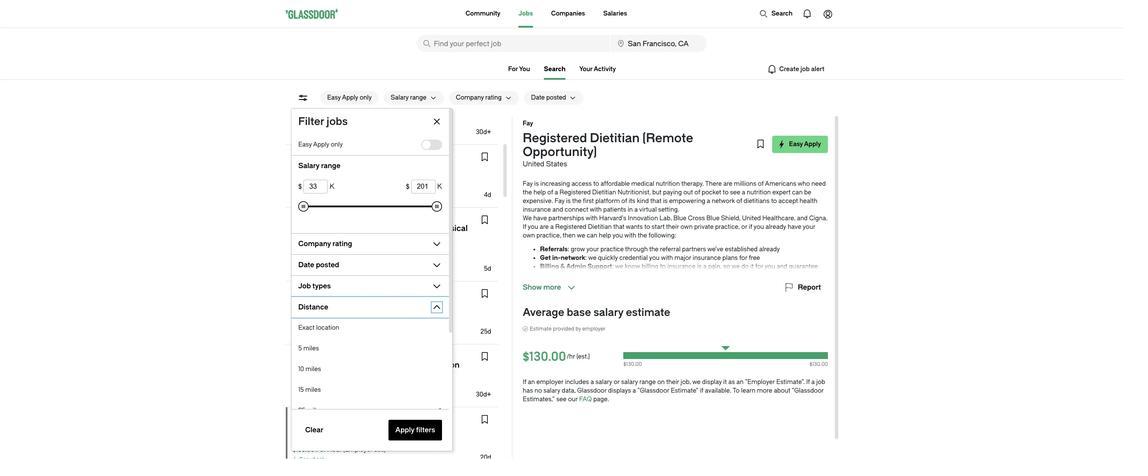 Task type: describe. For each thing, give the bounding box(es) containing it.
companies
[[551, 10, 585, 17]]

pocket
[[702, 189, 721, 196]]

50 miles
[[298, 428, 323, 436]]

1 horizontal spatial are
[[723, 180, 732, 188]]

to inside : we know billing to insurance is a pain, so we do it for you and guarantee you get paid
[[660, 263, 666, 271]]

ca inside brisbane, ca $20.00 - $25.00 per hour (employer est.) easy apply
[[321, 310, 330, 318]]

15
[[298, 387, 304, 394]]

guarantee
[[789, 263, 818, 271]]

established
[[725, 246, 758, 253]]

partnerships
[[548, 215, 584, 222]]

data,
[[562, 388, 576, 395]]

medical
[[631, 180, 654, 188]]

to down expert in the right of the page
[[771, 198, 777, 205]]

pain,
[[708, 263, 722, 271]]

job types
[[298, 282, 331, 291]]

to right access
[[593, 180, 599, 188]]

learn
[[741, 388, 755, 395]]

exact location
[[298, 325, 339, 332]]

range inside 'if an employer includes a salary or salary range on their job, we display it as an "employer estimate".  if a job has no salary data, glassdoor displays a "glassdoor estimate" if available.  to learn more about "glassdoor estimates," see our'
[[639, 379, 656, 386]]

private
[[694, 224, 714, 231]]

a down partnerships
[[550, 224, 554, 231]]

brisbane,
[[293, 310, 320, 318]]

page.
[[593, 396, 609, 404]]

we've
[[707, 246, 723, 253]]

apply inside san francisco, ca $70.00 - $135.00 easy apply
[[312, 268, 326, 274]]

insurance inside referrals : grow your practice through the referral partners we've established already get in-network : we quickly credential you with major insurance plans for free
[[693, 255, 721, 262]]

company rating for company rating dropdown button
[[456, 94, 502, 101]]

if left job on the right bottom of the page
[[806, 379, 810, 386]]

30d+ for nevada fire protection
[[476, 392, 491, 399]]

we left the know
[[615, 263, 623, 271]]

close filter menu image
[[432, 117, 442, 127]]

of left dietitians
[[736, 198, 742, 205]]

report button
[[784, 283, 821, 293]]

2 k from the left
[[437, 183, 442, 191]]

distance
[[298, 303, 328, 312]]

30d+ for burlingame, ca
[[476, 129, 491, 136]]

10 miles button
[[291, 360, 449, 380]]

1 vertical spatial have
[[788, 224, 801, 231]]

0 horizontal spatial only
[[331, 141, 343, 148]]

you right do
[[765, 263, 775, 271]]

in
[[628, 206, 633, 214]]

show
[[523, 284, 542, 292]]

0 horizontal spatial nutrition
[[656, 180, 680, 188]]

(employer inside san francisco, ca $90k (employer est.) easy apply
[[309, 184, 338, 191]]

0 horizontal spatial that
[[613, 224, 624, 231]]

miles for 25 miles
[[307, 408, 322, 415]]

- inside san francisco, ca $16.00 - $40.00 easy apply
[[312, 384, 315, 391]]

$90k
[[293, 184, 308, 191]]

if inside the 'fay is increasing access to affordable medical nutrition therapy. there are millions of americans who need the help of a registered dietitian nutritionist, but paying out of pocket to see a nutrition expert can be expensive. fay is the first platform of its kind that is empowering a network of dietitians to accept health insurance and connect with patients in a virtual setting. we have partnerships with harvard's innovation lab, blue cross blue shield, united healthcare, and cigna. if you are a registered dietitian that wants to start their own private practice, or if you already have your own practice, then we can help you with the following:'
[[523, 224, 526, 231]]

grow
[[571, 246, 585, 253]]

easy up homeassist
[[298, 141, 312, 148]]

salary right base
[[594, 307, 623, 319]]

1 $ from the left
[[298, 183, 302, 191]]

apply inside brisbane, ca $20.00 - $25.00 per hour (employer est.) easy apply
[[312, 331, 326, 337]]

faq
[[579, 396, 592, 404]]

billing & admin support
[[540, 263, 612, 271]]

cigna.
[[809, 215, 828, 222]]

protection
[[329, 352, 360, 360]]

(employer inside burlingame, ca $97k - $107k (employer est.)
[[331, 121, 360, 128]]

1 vertical spatial registered
[[560, 189, 591, 196]]

about
[[774, 388, 790, 395]]

(employer inside brisbane, ca $20.00 - $25.00 per hour (employer est.) easy apply
[[366, 321, 396, 328]]

&
[[560, 263, 565, 271]]

0 vertical spatial own
[[680, 224, 693, 231]]

show more button
[[523, 283, 577, 293]]

average
[[523, 307, 564, 319]]

san for $90k
[[293, 174, 304, 181]]

insurance inside : we know billing to insurance is a pain, so we do it for you and guarantee you get paid
[[667, 263, 696, 271]]

salary range inside popup button
[[391, 94, 426, 101]]

setting.
[[658, 206, 679, 214]]

a inside : we know billing to insurance is a pain, so we do it for you and guarantee you get paid
[[703, 263, 707, 271]]

types
[[312, 282, 331, 291]]

1 vertical spatial are
[[540, 224, 549, 231]]

on
[[657, 379, 665, 386]]

san francisco, ca $70.00 - $135.00 easy apply
[[293, 247, 346, 274]]

and inside : we know billing to insurance is a pain, so we do it for you and guarantee you get paid
[[777, 263, 787, 271]]

united inside the 'fay is increasing access to affordable medical nutrition therapy. there are millions of americans who need the help of a registered dietitian nutritionist, but paying out of pocket to see a nutrition expert can be expensive. fay is the first platform of its kind that is empowering a network of dietitians to accept health insurance and connect with patients in a virtual setting. we have partnerships with harvard's innovation lab, blue cross blue shield, united healthcare, and cigna. if you are a registered dietitian that wants to start their own private practice, or if you already have your own practice, then we can help you with the following:'
[[742, 215, 761, 222]]

rating for company rating dropdown button
[[485, 94, 502, 101]]

their inside the 'fay is increasing access to affordable medical nutrition therapy. there are millions of americans who need the help of a registered dietitian nutritionist, but paying out of pocket to see a nutrition expert can be expensive. fay is the first platform of its kind that is empowering a network of dietitians to accept health insurance and connect with patients in a virtual setting. we have partnerships with harvard's innovation lab, blue cross blue shield, united healthcare, and cigna. if you are a registered dietitian that wants to start their own private practice, or if you already have your own practice, then we can help you with the following:'
[[666, 224, 679, 231]]

expert
[[772, 189, 791, 196]]

1 horizontal spatial can
[[792, 189, 803, 196]]

with down wants
[[624, 232, 636, 240]]

apply inside san francisco, ca $90k (employer est.) easy apply
[[312, 194, 326, 200]]

$130.00 /hr (est.)
[[523, 350, 590, 364]]

your activity
[[579, 66, 616, 73]]

25 miles button
[[291, 401, 449, 422]]

of down increasing
[[547, 189, 553, 196]]

to right pocket
[[723, 189, 729, 196]]

the down wants
[[638, 232, 647, 240]]

empowering
[[669, 198, 705, 205]]

a up glassdoor
[[590, 379, 594, 386]]

0 horizontal spatial hour
[[327, 447, 342, 454]]

faq page.
[[579, 396, 609, 404]]

1 slider from the left
[[298, 202, 309, 212]]

estimates,"
[[523, 396, 555, 404]]

increasing
[[540, 180, 570, 188]]

4d
[[484, 192, 491, 199]]

miles for 50 miles
[[307, 428, 323, 436]]

a down pocket
[[707, 198, 710, 205]]

we inside 'if an employer includes a salary or salary range on their job, we display it as an "employer estimate".  if a job has no salary data, glassdoor displays a "glassdoor estimate" if available.  to learn more about "glassdoor estimates," see our'
[[692, 379, 701, 386]]

easy inside san francisco, ca $70.00 - $135.00 easy apply
[[300, 268, 311, 274]]

$135.00
[[318, 258, 339, 265]]

salary inside popup button
[[391, 94, 409, 101]]

0 horizontal spatial date
[[298, 261, 314, 269]]

francisco, for $90k
[[306, 174, 335, 181]]

$25.00
[[318, 321, 338, 328]]

jobs link
[[519, 0, 533, 28]]

exact
[[298, 325, 315, 332]]

united inside "fay registered dietitian (remote opportunity) united states"
[[523, 160, 544, 168]]

has
[[523, 388, 533, 395]]

hour inside brisbane, ca $20.00 - $25.00 per hour (employer est.) easy apply
[[350, 321, 365, 328]]

$130.00 up job on the right bottom of the page
[[810, 362, 828, 368]]

0 vertical spatial help
[[534, 189, 546, 196]]

if an employer includes a salary or salary range on their job, we display it as an "employer estimate".  if a job has no salary data, glassdoor displays a "glassdoor estimate" if available.  to learn more about "glassdoor estimates," see our
[[523, 379, 825, 404]]

healthcare,
[[762, 215, 795, 222]]

with down connect
[[586, 215, 598, 222]]

2 slider from the left
[[432, 202, 442, 212]]

- inside san francisco, ca $70.00 - $135.00 easy apply
[[313, 258, 316, 265]]

50
[[298, 428, 306, 436]]

exact location button
[[291, 318, 449, 339]]

estimate
[[530, 326, 552, 332]]

Search keyword field
[[417, 35, 610, 52]]

company for company rating dropdown button
[[456, 94, 484, 101]]

1 blue from the left
[[673, 215, 686, 222]]

jobs
[[327, 116, 348, 128]]

free
[[749, 255, 760, 262]]

there
[[705, 180, 722, 188]]

2 vertical spatial dietitian
[[588, 224, 612, 231]]

we inside referrals : grow your practice through the referral partners we've established already get in-network : we quickly credential you with major insurance plans for free
[[588, 255, 597, 262]]

5d
[[484, 265, 491, 273]]

1 vertical spatial per
[[316, 447, 326, 454]]

it inside 'if an employer includes a salary or salary range on their job, we display it as an "employer estimate".  if a job has no salary data, glassdoor displays a "glassdoor estimate" if available.  to learn more about "glassdoor estimates," see our'
[[723, 379, 727, 386]]

homeassist
[[293, 152, 329, 160]]

for you
[[508, 66, 530, 73]]

more inside 'if an employer includes a salary or salary range on their job, we display it as an "employer estimate".  if a job has no salary data, glassdoor displays a "glassdoor estimate" if available.  to learn more about "glassdoor estimates," see our'
[[757, 388, 772, 395]]

is inside : we know billing to insurance is a pain, so we do it for you and guarantee you get paid
[[697, 263, 702, 271]]

10 miles
[[298, 366, 321, 373]]

it inside : we know billing to insurance is a pain, so we do it for you and guarantee you get paid
[[750, 263, 754, 271]]

ca for $40.00
[[337, 373, 346, 381]]

location
[[316, 325, 339, 332]]

rating for company rating popup button
[[332, 240, 352, 248]]

2 vertical spatial registered
[[555, 224, 586, 231]]

j
[[293, 289, 296, 297]]

$130.00 down 50
[[293, 447, 314, 454]]

fay registered dietitian (remote opportunity) united states
[[523, 120, 693, 168]]

est.) inside burlingame, ca $97k - $107k (employer est.)
[[362, 121, 374, 128]]

1 vertical spatial salary range
[[298, 162, 341, 170]]

registered inside "fay registered dietitian (remote opportunity) united states"
[[523, 131, 587, 145]]

easy inside brisbane, ca $20.00 - $25.00 per hour (employer est.) easy apply
[[300, 331, 311, 337]]

wants
[[626, 224, 643, 231]]

"employer
[[745, 379, 775, 386]]

of left the its
[[621, 198, 627, 205]]

francisco, for $16.00
[[306, 373, 335, 381]]

apply up homeassist
[[313, 141, 329, 148]]

1 vertical spatial date posted
[[298, 261, 339, 269]]

a right displays
[[633, 388, 636, 395]]

their inside 'if an employer includes a salary or salary range on their job, we display it as an "employer estimate".  if a job has no salary data, glassdoor displays a "glassdoor estimate" if available.  to learn more about "glassdoor estimates," see our'
[[666, 379, 679, 386]]

company rating button
[[291, 237, 428, 251]]

harvard's
[[599, 215, 626, 222]]

for inside referrals : grow your practice through the referral partners we've established already get in-network : we quickly credential you with major insurance plans for free
[[739, 255, 747, 262]]

0 vertical spatial date posted
[[531, 94, 566, 101]]

5
[[298, 345, 302, 353]]

the up expensive.
[[523, 189, 532, 196]]

0 horizontal spatial practice,
[[536, 232, 561, 240]]

1 vertical spatial date posted button
[[291, 259, 428, 272]]

burlingame, ca $97k - $107k (employer est.)
[[293, 111, 374, 128]]

a right in
[[634, 206, 638, 214]]

0 horizontal spatial posted
[[316, 261, 339, 269]]

search inside "button"
[[771, 10, 793, 17]]

25
[[298, 408, 305, 415]]

0 vertical spatial :
[[568, 246, 569, 253]]

miles for 10 miles
[[306, 366, 321, 373]]

we right 'so'
[[732, 263, 740, 271]]

is up setting. on the top
[[663, 198, 668, 205]]

already inside referrals : grow your practice through the referral partners we've established already get in-network : we quickly credential you with major insurance plans for free
[[759, 246, 780, 253]]

100
[[298, 449, 308, 456]]

be
[[804, 189, 811, 196]]

: we know billing to insurance is a pain, so we do it for you and guarantee you get paid
[[540, 263, 818, 279]]

insurance inside the 'fay is increasing access to affordable medical nutrition therapy. there are millions of americans who need the help of a registered dietitian nutritionist, but paying out of pocket to see a nutrition expert can be expensive. fay is the first platform of its kind that is empowering a network of dietitians to accept health insurance and connect with patients in a virtual setting. we have partnerships with harvard's innovation lab, blue cross blue shield, united healthcare, and cigna. if you are a registered dietitian that wants to start their own private practice, or if you already have your own practice, then we can help you with the following:'
[[523, 206, 551, 214]]

in-
[[552, 255, 561, 262]]

cross
[[688, 215, 705, 222]]

displays
[[608, 388, 631, 395]]

1 horizontal spatial practice,
[[715, 224, 740, 231]]

ca inside burlingame, ca $97k - $107k (employer est.)
[[329, 111, 338, 118]]

filter jobs
[[298, 116, 348, 128]]

easy inside button
[[327, 94, 341, 101]]

to
[[733, 388, 740, 395]]

2 $ from the left
[[406, 183, 410, 191]]

is up expensive.
[[534, 180, 539, 188]]

0 vertical spatial date posted button
[[524, 91, 566, 105]]

san for $16.00
[[293, 373, 304, 381]]

2 blue from the left
[[706, 215, 720, 222]]

1 horizontal spatial help
[[599, 232, 611, 240]]

1 vertical spatial and
[[797, 215, 808, 222]]

$130.00 left "/hr"
[[523, 350, 566, 364]]

you down healthcare,
[[754, 224, 764, 231]]

1 vertical spatial search
[[544, 66, 565, 73]]

$70.00
[[293, 258, 312, 265]]

burlingame,
[[293, 111, 328, 118]]

shield,
[[721, 215, 741, 222]]

est.) down the 50 miles button
[[374, 447, 386, 454]]

0 vertical spatial date
[[531, 94, 545, 101]]

only inside button
[[360, 94, 372, 101]]

1 horizontal spatial posted
[[546, 94, 566, 101]]

salary up displays
[[621, 379, 638, 386]]

a down millions
[[742, 189, 745, 196]]



Task type: vqa. For each thing, say whether or not it's contained in the screenshot.
30d+
yes



Task type: locate. For each thing, give the bounding box(es) containing it.
job,
[[681, 379, 691, 386]]

1 horizontal spatial salary
[[391, 94, 409, 101]]

you inside referrals : grow your practice through the referral partners we've established already get in-network : we quickly credential you with major insurance plans for free
[[649, 255, 660, 262]]

united down dietitians
[[742, 215, 761, 222]]

if
[[523, 224, 526, 231], [523, 379, 526, 386], [806, 379, 810, 386]]

: down the quickly
[[612, 263, 614, 271]]

1 horizontal spatial company rating
[[456, 94, 502, 101]]

partners
[[682, 246, 706, 253]]

their right on
[[666, 379, 679, 386]]

apply inside easy apply 'button'
[[804, 141, 821, 148]]

paid
[[563, 272, 575, 279]]

0 vertical spatial network
[[712, 198, 735, 205]]

0 horizontal spatial company rating
[[298, 240, 352, 248]]

1 vertical spatial easy apply only
[[298, 141, 343, 148]]

inc.
[[342, 289, 353, 297]]

out
[[683, 189, 693, 196]]

apply up need
[[804, 141, 821, 148]]

miles right 5
[[303, 345, 319, 353]]

through
[[625, 246, 648, 253]]

2 an from the left
[[736, 379, 744, 386]]

0 horizontal spatial see
[[556, 396, 567, 404]]

miles right 10 on the left of page
[[306, 366, 321, 373]]

your inside referrals : grow your practice through the referral partners we've established already get in-network : we quickly credential you with major insurance plans for free
[[586, 246, 599, 253]]

company inside popup button
[[298, 240, 331, 248]]

k down the easy apply only image
[[437, 183, 442, 191]]

date
[[531, 94, 545, 101], [298, 261, 314, 269]]

insurance up pain, in the bottom right of the page
[[693, 255, 721, 262]]

2 30d+ from the top
[[476, 392, 491, 399]]

easy apply only up homeassist
[[298, 141, 343, 148]]

1 horizontal spatial $
[[406, 183, 410, 191]]

at
[[314, 289, 320, 297]]

company inside dropdown button
[[456, 94, 484, 101]]

1 horizontal spatial if
[[749, 224, 752, 231]]

get
[[552, 272, 561, 279]]

miles right 100
[[309, 449, 325, 456]]

0 vertical spatial have
[[533, 215, 547, 222]]

1 vertical spatial fay
[[523, 180, 533, 188]]

distance list box
[[291, 318, 449, 460]]

provided
[[553, 326, 574, 332]]

available.
[[705, 388, 731, 395]]

(employer down distance dropdown button
[[366, 321, 396, 328]]

for inside : we know billing to insurance is a pain, so we do it for you and guarantee you get paid
[[755, 263, 763, 271]]

0 horizontal spatial have
[[533, 215, 547, 222]]

more inside dropdown button
[[543, 284, 561, 292]]

is left pain, in the bottom right of the page
[[697, 263, 702, 271]]

0 vertical spatial only
[[360, 94, 372, 101]]

j style at home, inc.
[[293, 289, 353, 297]]

easy apply only element
[[421, 140, 442, 150]]

francisco, inside san francisco, ca $16.00 - $40.00 easy apply
[[306, 373, 335, 381]]

display
[[702, 379, 722, 386]]

2 vertical spatial francisco,
[[306, 373, 335, 381]]

we up support
[[588, 255, 597, 262]]

0 vertical spatial hour
[[350, 321, 365, 328]]

blue down setting. on the top
[[673, 215, 686, 222]]

or inside the 'fay is increasing access to affordable medical nutrition therapy. there are millions of americans who need the help of a registered dietitian nutritionist, but paying out of pocket to see a nutrition expert can be expensive. fay is the first platform of its kind that is empowering a network of dietitians to accept health insurance and connect with patients in a virtual setting. we have partnerships with harvard's innovation lab, blue cross blue shield, united healthcare, and cigna. if you are a registered dietitian that wants to start their own private practice, or if you already have your own practice, then we can help you with the following:'
[[741, 224, 747, 231]]

"glassdoor down on
[[637, 388, 669, 395]]

insurance down expensive.
[[523, 206, 551, 214]]

san for $70.00
[[293, 247, 304, 255]]

can left "be"
[[792, 189, 803, 196]]

see down millions
[[730, 189, 740, 196]]

can right then
[[587, 232, 597, 240]]

easy inside 'button'
[[789, 141, 803, 148]]

1 vertical spatial or
[[614, 379, 620, 386]]

miles inside 'button'
[[309, 449, 325, 456]]

rating inside dropdown button
[[485, 94, 502, 101]]

1 vertical spatial only
[[331, 141, 343, 148]]

francisco,
[[306, 174, 335, 181], [306, 247, 335, 255], [306, 373, 335, 381]]

0 horizontal spatial more
[[543, 284, 561, 292]]

100 miles
[[298, 449, 325, 456]]

registered up states
[[523, 131, 587, 145]]

francisco, up $40.00
[[306, 373, 335, 381]]

1 vertical spatial more
[[757, 388, 772, 395]]

0 vertical spatial rating
[[485, 94, 502, 101]]

their
[[666, 224, 679, 231], [666, 379, 679, 386]]

apply inside san francisco, ca $16.00 - $40.00 easy apply
[[312, 394, 326, 400]]

it
[[750, 263, 754, 271], [723, 379, 727, 386]]

the up connect
[[572, 198, 581, 205]]

are right there
[[723, 180, 732, 188]]

your inside the 'fay is increasing access to affordable medical nutrition therapy. there are millions of americans who need the help of a registered dietitian nutritionist, but paying out of pocket to see a nutrition expert can be expensive. fay is the first platform of its kind that is empowering a network of dietitians to accept health insurance and connect with patients in a virtual setting. we have partnerships with harvard's innovation lab, blue cross blue shield, united healthcare, and cigna. if you are a registered dietitian that wants to start their own private practice, or if you already have your own practice, then we can help you with the following:'
[[803, 224, 815, 231]]

0 vertical spatial search
[[771, 10, 793, 17]]

5 miles
[[298, 345, 319, 353]]

easy apply only image
[[421, 140, 442, 150]]

we right then
[[577, 232, 585, 240]]

0 vertical spatial registered
[[523, 131, 587, 145]]

fay inside "fay registered dietitian (remote opportunity) united states"
[[523, 120, 533, 127]]

company rating inside popup button
[[298, 240, 352, 248]]

easy apply only inside button
[[327, 94, 372, 101]]

2 san from the top
[[293, 247, 304, 255]]

more down '"employer' in the bottom right of the page
[[757, 388, 772, 395]]

1 horizontal spatial or
[[741, 224, 747, 231]]

your right grow
[[586, 246, 599, 253]]

have down healthcare,
[[788, 224, 801, 231]]

0 vertical spatial salary
[[391, 94, 409, 101]]

$16.00
[[293, 384, 311, 391]]

date posted button down search link
[[524, 91, 566, 105]]

0 horizontal spatial for
[[739, 255, 747, 262]]

ca inside san francisco, ca $90k (employer est.) easy apply
[[337, 174, 346, 181]]

1 vertical spatial your
[[586, 246, 599, 253]]

1 horizontal spatial :
[[585, 255, 587, 262]]

salary right no at the left of the page
[[543, 388, 560, 395]]

0 horizontal spatial an
[[528, 379, 535, 386]]

san inside san francisco, ca $16.00 - $40.00 easy apply
[[293, 373, 304, 381]]

15 miles
[[298, 387, 321, 394]]

0 horizontal spatial blue
[[673, 215, 686, 222]]

1 vertical spatial help
[[599, 232, 611, 240]]

apply up jobs
[[342, 94, 358, 101]]

registered up then
[[555, 224, 586, 231]]

already up free in the right bottom of the page
[[759, 246, 780, 253]]

1 horizontal spatial own
[[680, 224, 693, 231]]

credential
[[619, 255, 648, 262]]

you down billing
[[540, 272, 550, 279]]

0 vertical spatial united
[[523, 160, 544, 168]]

0 vertical spatial range
[[410, 94, 426, 101]]

0 vertical spatial francisco,
[[306, 174, 335, 181]]

fay is increasing access to affordable medical nutrition therapy. there are millions of americans who need the help of a registered dietitian nutritionist, but paying out of pocket to see a nutrition expert can be expensive. fay is the first platform of its kind that is empowering a network of dietitians to accept health insurance and connect with patients in a virtual setting. we have partnerships with harvard's innovation lab, blue cross blue shield, united healthcare, and cigna. if you are a registered dietitian that wants to start their own private practice, or if you already have your own practice, then we can help you with the following:
[[523, 180, 828, 240]]

of right millions
[[758, 180, 764, 188]]

1 vertical spatial rating
[[332, 240, 352, 248]]

francisco, up $90k at the top left of the page
[[306, 174, 335, 181]]

easy down $70.00
[[300, 268, 311, 274]]

posted up types on the bottom of the page
[[316, 261, 339, 269]]

1 vertical spatial network
[[561, 255, 585, 262]]

is up connect
[[566, 198, 571, 205]]

employer inside 'if an employer includes a salary or salary range on their job, we display it as an "employer estimate".  if a job has no salary data, glassdoor displays a "glassdoor estimate" if available.  to learn more about "glassdoor estimates," see our'
[[536, 379, 563, 386]]

0 horizontal spatial if
[[700, 388, 703, 395]]

5 miles button
[[291, 339, 449, 360]]

posted down search link
[[546, 94, 566, 101]]

1 an from the left
[[528, 379, 535, 386]]

connect
[[565, 206, 588, 214]]

know
[[625, 263, 640, 271]]

1 vertical spatial range
[[321, 162, 341, 170]]

1 "glassdoor from the left
[[637, 388, 669, 395]]

0 vertical spatial that
[[650, 198, 662, 205]]

millions
[[734, 180, 756, 188]]

apply down $135.00
[[312, 268, 326, 274]]

0 vertical spatial easy apply only
[[327, 94, 372, 101]]

by
[[575, 326, 581, 332]]

: up admin
[[585, 255, 587, 262]]

ca for est.)
[[337, 174, 346, 181]]

estimate"
[[671, 388, 698, 395]]

0 horizontal spatial and
[[552, 206, 563, 214]]

0 vertical spatial and
[[552, 206, 563, 214]]

0 horizontal spatial salary
[[298, 162, 320, 170]]

only up home
[[331, 141, 343, 148]]

3 francisco, from the top
[[306, 373, 335, 381]]

2 vertical spatial range
[[639, 379, 656, 386]]

support
[[587, 263, 612, 271]]

ca inside san francisco, ca $16.00 - $40.00 easy apply
[[337, 373, 346, 381]]

network up 'billing & admin support'
[[561, 255, 585, 262]]

fay for registered
[[523, 120, 533, 127]]

0 vertical spatial company
[[456, 94, 484, 101]]

francisco, inside san francisco, ca $90k (employer est.) easy apply
[[306, 174, 335, 181]]

san francisco, ca $16.00 - $40.00 easy apply
[[293, 373, 346, 400]]

(remote
[[642, 131, 693, 145]]

1 vertical spatial company
[[298, 240, 331, 248]]

k down home
[[330, 183, 334, 191]]

network inside referrals : grow your practice through the referral partners we've established already get in-network : we quickly credential you with major insurance plans for free
[[561, 255, 585, 262]]

so
[[723, 263, 730, 271]]

first
[[583, 198, 594, 205]]

- inside brisbane, ca $20.00 - $25.00 per hour (employer est.) easy apply
[[314, 321, 317, 328]]

1 francisco, from the top
[[306, 174, 335, 181]]

includes
[[565, 379, 589, 386]]

$130.00 up displays
[[623, 362, 642, 368]]

or
[[741, 224, 747, 231], [614, 379, 620, 386]]

0 vertical spatial per
[[339, 321, 349, 328]]

range inside "salary range" popup button
[[410, 94, 426, 101]]

1 horizontal spatial blue
[[706, 215, 720, 222]]

registered
[[523, 131, 587, 145], [560, 189, 591, 196], [555, 224, 586, 231]]

it right do
[[750, 263, 754, 271]]

0 horizontal spatial network
[[561, 255, 585, 262]]

$130.00
[[523, 350, 566, 364], [623, 362, 642, 368], [810, 362, 828, 368], [293, 447, 314, 454]]

your activity link
[[579, 66, 616, 73]]

dietitian inside "fay registered dietitian (remote opportunity) united states"
[[590, 131, 640, 145]]

you up billing
[[649, 255, 660, 262]]

miles right '25'
[[307, 408, 322, 415]]

miles for 100 miles
[[309, 449, 325, 456]]

we inside the 'fay is increasing access to affordable medical nutrition therapy. there are millions of americans who need the help of a registered dietitian nutritionist, but paying out of pocket to see a nutrition expert can be expensive. fay is the first platform of its kind that is empowering a network of dietitians to accept health insurance and connect with patients in a virtual setting. we have partnerships with harvard's innovation lab, blue cross blue shield, united healthcare, and cigna. if you are a registered dietitian that wants to start their own private practice, or if you already have your own practice, then we can help you with the following:'
[[577, 232, 585, 240]]

0 horizontal spatial per
[[316, 447, 326, 454]]

a left job on the right bottom of the page
[[811, 379, 815, 386]]

1 vertical spatial :
[[585, 255, 587, 262]]

then
[[563, 232, 576, 240]]

salary up glassdoor
[[595, 379, 612, 386]]

see down data,
[[556, 396, 567, 404]]

1 horizontal spatial nutrition
[[747, 189, 771, 196]]

fay up expensive.
[[523, 180, 533, 188]]

"glassdoor
[[637, 388, 669, 395], [792, 388, 824, 395]]

miles for 5 miles
[[303, 345, 319, 353]]

1 their from the top
[[666, 224, 679, 231]]

25d
[[480, 329, 491, 336]]

1 vertical spatial dietitian
[[592, 189, 616, 196]]

0 horizontal spatial can
[[587, 232, 597, 240]]

0 horizontal spatial are
[[540, 224, 549, 231]]

with down referral
[[661, 255, 673, 262]]

ca for $135.00
[[337, 247, 346, 255]]

san up $16.00
[[293, 373, 304, 381]]

2 francisco, from the top
[[306, 247, 335, 255]]

0 vertical spatial insurance
[[523, 206, 551, 214]]

0 vertical spatial your
[[803, 224, 815, 231]]

who
[[798, 180, 810, 188]]

0 vertical spatial are
[[723, 180, 732, 188]]

1 vertical spatial nutrition
[[747, 189, 771, 196]]

1 horizontal spatial only
[[360, 94, 372, 101]]

0 horizontal spatial your
[[586, 246, 599, 253]]

per inside brisbane, ca $20.00 - $25.00 per hour (employer est.) easy apply
[[339, 321, 349, 328]]

2 vertical spatial fay
[[555, 198, 565, 205]]

0 vertical spatial dietitian
[[590, 131, 640, 145]]

nutrition up dietitians
[[747, 189, 771, 196]]

2 "glassdoor from the left
[[792, 388, 824, 395]]

san inside san francisco, ca $70.00 - $135.00 easy apply
[[293, 247, 304, 255]]

insurance down major
[[667, 263, 696, 271]]

(employer down the 50 miles button
[[343, 447, 372, 454]]

referrals : grow your practice through the referral partners we've established already get in-network : we quickly credential you with major insurance plans for free
[[540, 246, 780, 262]]

1 vertical spatial own
[[523, 232, 535, 240]]

miles for 15 miles
[[305, 387, 321, 394]]

apply down $40.00
[[312, 394, 326, 400]]

1 horizontal spatial hour
[[350, 321, 365, 328]]

0 vertical spatial san
[[293, 174, 304, 181]]

if up has
[[523, 379, 526, 386]]

rating inside popup button
[[332, 240, 352, 248]]

with down first
[[590, 206, 602, 214]]

see inside the 'fay is increasing access to affordable medical nutrition therapy. there are millions of americans who need the help of a registered dietitian nutritionist, but paying out of pocket to see a nutrition expert can be expensive. fay is the first platform of its kind that is empowering a network of dietitians to accept health insurance and connect with patients in a virtual setting. we have partnerships with harvard's innovation lab, blue cross blue shield, united healthcare, and cigna. if you are a registered dietitian that wants to start their own private practice, or if you already have your own practice, then we can help you with the following:'
[[730, 189, 740, 196]]

and left cigna.
[[797, 215, 808, 222]]

of right out
[[694, 189, 700, 196]]

ca inside san francisco, ca $70.00 - $135.00 easy apply
[[337, 247, 346, 255]]

company rating inside dropdown button
[[456, 94, 502, 101]]

1 horizontal spatial rating
[[485, 94, 502, 101]]

per right $25.00
[[339, 321, 349, 328]]

1 horizontal spatial more
[[757, 388, 772, 395]]

referrals
[[540, 246, 568, 253]]

0 vertical spatial see
[[730, 189, 740, 196]]

accept
[[778, 198, 798, 205]]

$40.00
[[317, 384, 336, 391]]

$20.00
[[293, 321, 312, 328]]

or up established
[[741, 224, 747, 231]]

1 vertical spatial francisco,
[[306, 247, 335, 255]]

0 horizontal spatial salary range
[[298, 162, 341, 170]]

we
[[577, 232, 585, 240], [588, 255, 597, 262], [615, 263, 623, 271], [732, 263, 740, 271], [692, 379, 701, 386]]

0 horizontal spatial united
[[523, 160, 544, 168]]

company rating for company rating popup button
[[298, 240, 352, 248]]

0 vertical spatial already
[[766, 224, 786, 231]]

2 their from the top
[[666, 379, 679, 386]]

patients
[[603, 206, 626, 214]]

1 vertical spatial hour
[[327, 447, 342, 454]]

access
[[571, 180, 592, 188]]

open filter menu image
[[298, 93, 308, 103]]

est.) inside san francisco, ca $90k (employer est.) easy apply
[[340, 184, 352, 191]]

therapy.
[[681, 180, 704, 188]]

fay for is
[[523, 180, 533, 188]]

1 horizontal spatial your
[[803, 224, 815, 231]]

to down innovation
[[644, 224, 650, 231]]

/hr
[[567, 354, 575, 361]]

:
[[568, 246, 569, 253], [585, 255, 587, 262], [612, 263, 614, 271]]

1 k from the left
[[330, 183, 334, 191]]

1 vertical spatial employer
[[536, 379, 563, 386]]

posted
[[546, 94, 566, 101], [316, 261, 339, 269]]

billing
[[540, 263, 559, 271]]

slider
[[298, 202, 309, 212], [432, 202, 442, 212]]

if inside the 'fay is increasing access to affordable medical nutrition therapy. there are millions of americans who need the help of a registered dietitian nutritionist, but paying out of pocket to see a nutrition expert can be expensive. fay is the first platform of its kind that is empowering a network of dietitians to accept health insurance and connect with patients in a virtual setting. we have partnerships with harvard's innovation lab, blue cross blue shield, united healthcare, and cigna. if you are a registered dietitian that wants to start their own private practice, or if you already have your own practice, then we can help you with the following:'
[[749, 224, 752, 231]]

the inside referrals : grow your practice through the referral partners we've established already get in-network : we quickly credential you with major insurance plans for free
[[649, 246, 659, 253]]

network down pocket
[[712, 198, 735, 205]]

salary range button
[[384, 91, 426, 105]]

a down increasing
[[555, 189, 558, 196]]

or up displays
[[614, 379, 620, 386]]

0 vertical spatial employer
[[582, 326, 606, 332]]

30d+
[[476, 129, 491, 136], [476, 392, 491, 399]]

0 horizontal spatial "glassdoor
[[637, 388, 669, 395]]

none field search keyword
[[417, 35, 610, 52]]

50 miles button
[[291, 422, 449, 442]]

you down we in the top left of the page
[[528, 224, 538, 231]]

with inside referrals : grow your practice through the referral partners we've established already get in-network : we quickly credential you with major insurance plans for free
[[661, 255, 673, 262]]

are down partnerships
[[540, 224, 549, 231]]

est.) inside brisbane, ca $20.00 - $25.00 per hour (employer est.) easy apply
[[397, 321, 409, 328]]

health
[[800, 198, 817, 205]]

employer up no at the left of the page
[[536, 379, 563, 386]]

nevada
[[293, 352, 315, 360]]

date posted button down company rating popup button
[[291, 259, 428, 272]]

virtual
[[639, 206, 657, 214]]

san inside san francisco, ca $90k (employer est.) easy apply
[[293, 174, 304, 181]]

company for company rating popup button
[[298, 240, 331, 248]]

1 30d+ from the top
[[476, 129, 491, 136]]

- inside burlingame, ca $97k - $107k (employer est.)
[[309, 121, 312, 128]]

already inside the 'fay is increasing access to affordable medical nutrition therapy. there are millions of americans who need the help of a registered dietitian nutritionist, but paying out of pocket to see a nutrition expert can be expensive. fay is the first platform of its kind that is empowering a network of dietitians to accept health insurance and connect with patients in a virtual setting. we have partnerships with harvard's innovation lab, blue cross blue shield, united healthcare, and cigna. if you are a registered dietitian that wants to start their own private practice, or if you already have your own practice, then we can help you with the following:'
[[766, 224, 786, 231]]

None field
[[417, 35, 610, 52], [611, 35, 707, 52], [304, 180, 328, 194], [411, 180, 435, 194], [304, 180, 328, 194], [411, 180, 435, 194]]

if down we in the top left of the page
[[523, 224, 526, 231]]

: inside : we know billing to insurance is a pain, so we do it for you and guarantee you get paid
[[612, 263, 614, 271]]

glassdoor
[[577, 388, 607, 395]]

date up job
[[298, 261, 314, 269]]

1 vertical spatial see
[[556, 396, 567, 404]]

following:
[[649, 232, 676, 240]]

apply inside easy apply only button
[[342, 94, 358, 101]]

network inside the 'fay is increasing access to affordable medical nutrition therapy. there are millions of americans who need the help of a registered dietitian nutritionist, but paying out of pocket to see a nutrition expert can be expensive. fay is the first platform of its kind that is empowering a network of dietitians to accept health insurance and connect with patients in a virtual setting. we have partnerships with harvard's innovation lab, blue cross blue shield, united healthcare, and cigna. if you are a registered dietitian that wants to start their own private practice, or if you already have your own practice, then we can help you with the following:'
[[712, 198, 735, 205]]

that
[[650, 198, 662, 205], [613, 224, 624, 231]]

k
[[330, 183, 334, 191], [437, 183, 442, 191]]

is
[[534, 180, 539, 188], [566, 198, 571, 205], [663, 198, 668, 205], [697, 263, 702, 271]]

date posted
[[531, 94, 566, 101], [298, 261, 339, 269]]

2 horizontal spatial range
[[639, 379, 656, 386]]

date posted up types on the bottom of the page
[[298, 261, 339, 269]]

1 horizontal spatial slider
[[432, 202, 442, 212]]

san up $70.00
[[293, 247, 304, 255]]

0 horizontal spatial range
[[321, 162, 341, 170]]

own down we in the top left of the page
[[523, 232, 535, 240]]

0 vertical spatial for
[[739, 255, 747, 262]]

0 vertical spatial can
[[792, 189, 803, 196]]

: left grow
[[568, 246, 569, 253]]

more down get
[[543, 284, 561, 292]]

range
[[410, 94, 426, 101], [321, 162, 341, 170], [639, 379, 656, 386]]

francisco, inside san francisco, ca $70.00 - $135.00 easy apply
[[306, 247, 335, 255]]

1 san from the top
[[293, 174, 304, 181]]

1 horizontal spatial range
[[410, 94, 426, 101]]

company rating
[[456, 94, 502, 101], [298, 240, 352, 248]]

1 vertical spatial can
[[587, 232, 597, 240]]

0 horizontal spatial company
[[298, 240, 331, 248]]

1 horizontal spatial network
[[712, 198, 735, 205]]

est.)
[[362, 121, 374, 128], [340, 184, 352, 191], [397, 321, 409, 328], [374, 447, 386, 454]]

americans
[[765, 180, 796, 188]]

0 vertical spatial practice,
[[715, 224, 740, 231]]

that down the harvard's
[[613, 224, 624, 231]]

none field search location
[[611, 35, 707, 52]]

the
[[523, 189, 532, 196], [572, 198, 581, 205], [638, 232, 647, 240], [649, 246, 659, 253]]

francisco, for $70.00
[[306, 247, 335, 255]]

1 horizontal spatial k
[[437, 183, 442, 191]]

$130.00 per hour (employer est.)
[[293, 447, 386, 454]]

1 vertical spatial salary
[[298, 162, 320, 170]]

or inside 'if an employer includes a salary or salary range on their job, we display it as an "employer estimate".  if a job has no salary data, glassdoor displays a "glassdoor estimate" if available.  to learn more about "glassdoor estimates," see our'
[[614, 379, 620, 386]]

Search location field
[[611, 35, 707, 52]]

easy apply only up jobs
[[327, 94, 372, 101]]

only
[[360, 94, 372, 101], [331, 141, 343, 148]]

date posted button
[[524, 91, 566, 105], [291, 259, 428, 272]]

1 horizontal spatial have
[[788, 224, 801, 231]]

search link
[[544, 66, 565, 80]]

- right $70.00
[[313, 258, 316, 265]]

do
[[741, 263, 749, 271]]

see inside 'if an employer includes a salary or salary range on their job, we display it as an "employer estimate".  if a job has no salary data, glassdoor displays a "glassdoor estimate" if available.  to learn more about "glassdoor estimates," see our'
[[556, 396, 567, 404]]

est.) right jobs
[[362, 121, 374, 128]]

easy inside san francisco, ca $90k (employer est.) easy apply
[[300, 194, 311, 200]]

if inside 'if an employer includes a salary or salary range on their job, we display it as an "employer estimate".  if a job has no salary data, glassdoor displays a "glassdoor estimate" if available.  to learn more about "glassdoor estimates," see our'
[[700, 388, 703, 395]]

ca down home
[[337, 174, 346, 181]]

2 horizontal spatial :
[[612, 263, 614, 271]]

you up 'practice'
[[612, 232, 623, 240]]

easy inside san francisco, ca $16.00 - $40.00 easy apply
[[300, 394, 311, 400]]

- right $16.00
[[312, 384, 315, 391]]

employer
[[582, 326, 606, 332], [536, 379, 563, 386]]

have right we in the top left of the page
[[533, 215, 547, 222]]

fay up opportunity)
[[523, 120, 533, 127]]

easy up burlingame, ca $97k - $107k (employer est.)
[[327, 94, 341, 101]]

3 san from the top
[[293, 373, 304, 381]]

apply down $25.00
[[312, 331, 326, 337]]



